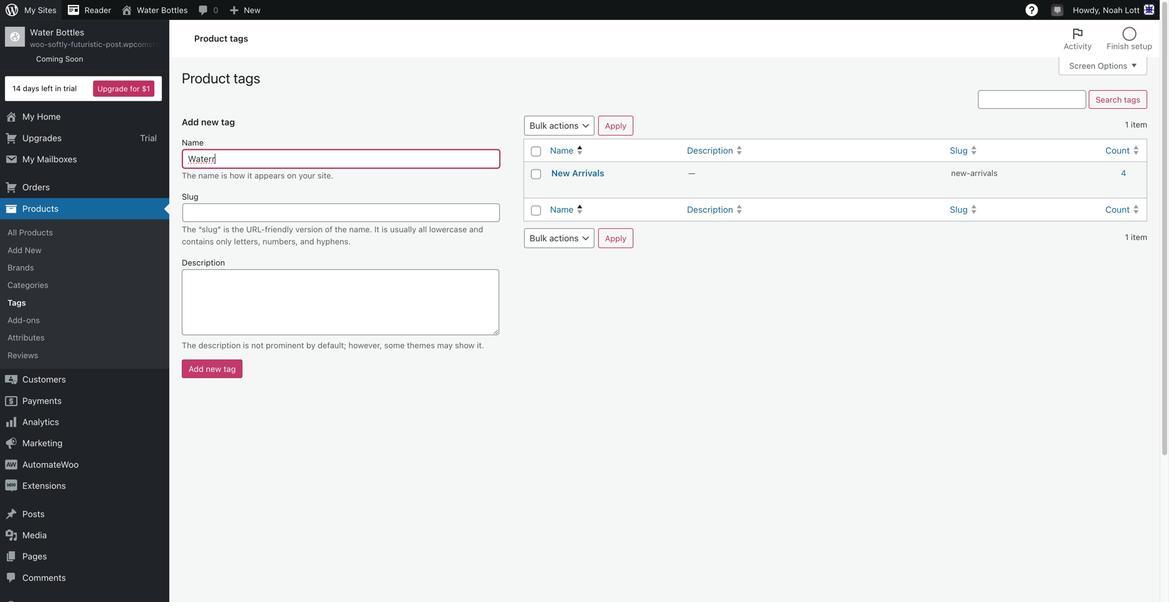 Task type: describe. For each thing, give the bounding box(es) containing it.
my mailboxes link
[[0, 149, 169, 170]]

toolbar navigation
[[0, 0, 1160, 22]]

setup
[[1132, 41, 1153, 51]]

categories link
[[0, 277, 169, 294]]

1 horizontal spatial and
[[469, 225, 483, 234]]

my mailboxes
[[22, 154, 77, 164]]

0 vertical spatial products
[[22, 204, 59, 214]]

upgrade
[[97, 84, 128, 93]]

0 vertical spatial product tags
[[194, 33, 248, 44]]

reviews
[[7, 351, 38, 360]]

appears
[[255, 171, 285, 180]]

1 item from the top
[[1131, 120, 1148, 129]]

left
[[41, 84, 53, 93]]

lowercase
[[429, 225, 467, 234]]

softly-
[[48, 40, 71, 49]]

is for by
[[243, 341, 249, 350]]

coming
[[36, 54, 63, 63]]

14 days left in trial
[[12, 84, 77, 93]]

prominent
[[266, 341, 304, 350]]

it
[[375, 225, 380, 234]]

2 vertical spatial description
[[182, 258, 225, 267]]

add-ons link
[[0, 312, 169, 329]]

attributes link
[[0, 329, 169, 347]]

my home
[[22, 112, 61, 122]]

products link
[[0, 198, 169, 220]]

upgrade for $1
[[97, 84, 150, 93]]

finish setup button
[[1100, 20, 1160, 57]]

name.
[[349, 225, 372, 234]]

arrivals
[[971, 169, 998, 178]]

customers link
[[0, 369, 169, 391]]

—
[[689, 169, 696, 178]]

description link for slug link for second count link from the top
[[682, 199, 945, 221]]

how
[[230, 171, 245, 180]]

brands
[[7, 263, 34, 272]]

add new
[[7, 246, 41, 255]]

automatewoo
[[22, 460, 79, 470]]

upgrade for $1 button
[[93, 81, 154, 97]]

2 1 from the top
[[1126, 232, 1129, 242]]

the description is not prominent by default; however, some themes may show it.
[[182, 341, 484, 350]]

however,
[[349, 341, 382, 350]]

add-
[[7, 316, 26, 325]]

howdy,
[[1074, 5, 1101, 15]]

may
[[437, 341, 453, 350]]

tags
[[7, 298, 26, 308]]

0 vertical spatial tags
[[230, 33, 248, 44]]

name for slug link for second count link from the top
[[550, 205, 574, 215]]

slug link for 2nd count link from the bottom
[[945, 140, 1101, 162]]

new arrivals
[[552, 168, 605, 179]]

some
[[384, 341, 405, 350]]

for
[[130, 84, 140, 93]]

description
[[198, 341, 241, 350]]

posts
[[22, 509, 45, 520]]

show
[[455, 341, 475, 350]]

add-ons
[[7, 316, 40, 325]]

comments link
[[0, 568, 169, 589]]

attributes
[[7, 333, 45, 343]]

by
[[306, 341, 316, 350]]

in
[[55, 84, 61, 93]]

new for new arrivals
[[552, 168, 570, 179]]

letters,
[[234, 237, 261, 246]]

soon
[[65, 54, 83, 63]]

payments link
[[0, 391, 169, 412]]

slug link for second count link from the top
[[945, 199, 1101, 221]]

14
[[12, 84, 21, 93]]

reader link
[[62, 0, 116, 20]]

hyphens.
[[317, 237, 351, 246]]

version
[[296, 225, 323, 234]]

marketing
[[22, 439, 63, 449]]

my sites
[[24, 5, 57, 15]]

water bottles link
[[116, 0, 193, 20]]

bottles for water bottles
[[161, 5, 188, 15]]

add new link
[[0, 241, 169, 259]]

2 count from the top
[[1106, 205, 1130, 215]]

media link
[[0, 525, 169, 547]]

2 count link from the top
[[1101, 199, 1147, 221]]

all
[[419, 225, 427, 234]]

name link for slug link for second count link from the top
[[545, 199, 682, 221]]

name link for slug link corresponding to 2nd count link from the bottom
[[545, 140, 682, 162]]

1 count from the top
[[1106, 145, 1130, 156]]

site.
[[318, 171, 334, 180]]

post.wpcomstaging.com
[[106, 40, 192, 49]]

new-
[[952, 169, 971, 178]]

ons
[[26, 316, 40, 325]]

pages
[[22, 552, 47, 562]]

1 vertical spatial and
[[300, 237, 314, 246]]

url-
[[246, 225, 265, 234]]

customers
[[22, 375, 66, 385]]

of
[[325, 225, 333, 234]]

home
[[37, 112, 61, 122]]

categories
[[7, 281, 48, 290]]

woo-
[[30, 40, 48, 49]]

Slug text field
[[182, 204, 500, 222]]

my home link
[[0, 106, 169, 128]]

1 vertical spatial products
[[19, 228, 53, 237]]

orders link
[[0, 177, 169, 198]]



Task type: locate. For each thing, give the bounding box(es) containing it.
the right of
[[335, 225, 347, 234]]

sites
[[38, 5, 57, 15]]

media
[[22, 531, 47, 541]]

slug link
[[945, 140, 1101, 162], [945, 199, 1101, 221]]

tags up tag
[[234, 70, 260, 87]]

2 description link from the top
[[682, 199, 945, 221]]

new inside toolbar navigation
[[244, 5, 261, 15]]

the up contains at the top left of the page
[[182, 225, 196, 234]]

all products link
[[0, 224, 169, 241]]

on
[[287, 171, 297, 180]]

0 vertical spatial item
[[1131, 120, 1148, 129]]

product down 0 link
[[194, 33, 228, 44]]

it
[[247, 171, 252, 180]]

water up woo-
[[30, 27, 54, 37]]

2 name link from the top
[[545, 199, 682, 221]]

0 vertical spatial name link
[[545, 140, 682, 162]]

default;
[[318, 341, 346, 350]]

0 vertical spatial water
[[137, 5, 159, 15]]

0 vertical spatial add
[[182, 117, 199, 127]]

my inside toolbar navigation
[[24, 5, 36, 15]]

1 vertical spatial new
[[552, 168, 570, 179]]

notification image
[[1053, 4, 1063, 14]]

name
[[182, 138, 204, 147], [550, 145, 574, 156], [550, 205, 574, 215]]

usually
[[390, 225, 417, 234]]

1 vertical spatial tags
[[234, 70, 260, 87]]

new-arrivals
[[952, 169, 998, 178]]

0 vertical spatial description
[[687, 145, 733, 156]]

1 horizontal spatial water
[[137, 5, 159, 15]]

my for my sites
[[24, 5, 36, 15]]

1 vertical spatial item
[[1131, 232, 1148, 242]]

numbers,
[[263, 237, 298, 246]]

products down orders
[[22, 204, 59, 214]]

0 horizontal spatial bottles
[[56, 27, 84, 37]]

1 count link from the top
[[1101, 140, 1147, 162]]

the left description
[[182, 341, 196, 350]]

slug link down arrivals
[[945, 199, 1101, 221]]

product tags
[[194, 33, 248, 44], [182, 70, 260, 87]]

bottles up the softly-
[[56, 27, 84, 37]]

product
[[194, 33, 228, 44], [182, 70, 230, 87]]

3 the from the top
[[182, 341, 196, 350]]

the "slug" is the url-friendly version of the name. it is usually all lowercase and contains only letters, numbers, and hyphens.
[[182, 225, 483, 246]]

None checkbox
[[531, 147, 541, 157]]

the for the name is how it appears on your site.
[[182, 171, 196, 180]]

2 slug link from the top
[[945, 199, 1101, 221]]

0 horizontal spatial and
[[300, 237, 314, 246]]

my down upgrades
[[22, 154, 35, 164]]

slug link up arrivals
[[945, 140, 1101, 162]]

1 vertical spatial description link
[[682, 199, 945, 221]]

bottles for water bottles woo-softly-futuristic-post.wpcomstaging.com coming soon
[[56, 27, 84, 37]]

lott
[[1125, 5, 1140, 15]]

and down version at the top of page
[[300, 237, 314, 246]]

1 the from the left
[[232, 225, 244, 234]]

count down 4 link
[[1106, 205, 1130, 215]]

1 slug link from the top
[[945, 140, 1101, 162]]

1 vertical spatial description
[[687, 205, 733, 215]]

name link
[[545, 140, 682, 162], [545, 199, 682, 221]]

new
[[244, 5, 261, 15], [552, 168, 570, 179], [25, 246, 41, 255]]

count link up 4 link
[[1101, 140, 1147, 162]]

is left the not
[[243, 341, 249, 350]]

1 vertical spatial count link
[[1101, 199, 1147, 221]]

water for water bottles
[[137, 5, 159, 15]]

2 vertical spatial slug
[[950, 205, 968, 215]]

activity
[[1064, 41, 1092, 51]]

water
[[137, 5, 159, 15], [30, 27, 54, 37]]

1 1 from the top
[[1126, 120, 1129, 129]]

new arrivals link
[[552, 168, 605, 179]]

is for friendly
[[223, 225, 230, 234]]

slug
[[950, 145, 968, 156], [182, 192, 199, 201], [950, 205, 968, 215]]

0 vertical spatial count
[[1106, 145, 1130, 156]]

2 the from the left
[[335, 225, 347, 234]]

1 name link from the top
[[545, 140, 682, 162]]

1 vertical spatial slug link
[[945, 199, 1101, 221]]

products up add new
[[19, 228, 53, 237]]

tab list
[[1057, 20, 1160, 57]]

0 vertical spatial 1 item
[[1126, 120, 1148, 129]]

count link down 4 link
[[1101, 199, 1147, 221]]

the
[[182, 171, 196, 180], [182, 225, 196, 234], [182, 341, 196, 350]]

None search field
[[978, 90, 1087, 109]]

description link for slug link corresponding to 2nd count link from the bottom
[[682, 140, 945, 162]]

extensions
[[22, 481, 66, 491]]

new link
[[223, 0, 266, 20]]

is right it
[[382, 225, 388, 234]]

0 vertical spatial the
[[182, 171, 196, 180]]

my left sites
[[24, 5, 36, 15]]

contains
[[182, 237, 214, 246]]

4 link
[[1122, 169, 1127, 178]]

name up new arrivals link
[[550, 145, 574, 156]]

1 vertical spatial product
[[182, 70, 230, 87]]

1 vertical spatial product tags
[[182, 70, 260, 87]]

count up 4 link
[[1106, 145, 1130, 156]]

slug down name
[[182, 192, 199, 201]]

tags
[[230, 33, 248, 44], [234, 70, 260, 87]]

1 horizontal spatial new
[[244, 5, 261, 15]]

activity button
[[1057, 20, 1100, 57]]

2 the from the top
[[182, 225, 196, 234]]

the for the "slug" is the url-friendly version of the name. it is usually all lowercase and contains only letters, numbers, and hyphens.
[[182, 225, 196, 234]]

0 vertical spatial and
[[469, 225, 483, 234]]

0 horizontal spatial add
[[7, 246, 22, 255]]

4
[[1122, 169, 1127, 178]]

tag
[[221, 117, 235, 127]]

new inside 'link'
[[25, 246, 41, 255]]

friendly
[[265, 225, 293, 234]]

1 the from the top
[[182, 171, 196, 180]]

my for my mailboxes
[[22, 154, 35, 164]]

and
[[469, 225, 483, 234], [300, 237, 314, 246]]

2 vertical spatial my
[[22, 154, 35, 164]]

bottles inside water bottles woo-softly-futuristic-post.wpcomstaging.com coming soon
[[56, 27, 84, 37]]

0
[[213, 5, 218, 15]]

tags down the new link
[[230, 33, 248, 44]]

my left the home
[[22, 112, 35, 122]]

None checkbox
[[531, 170, 541, 179], [531, 206, 541, 216], [531, 170, 541, 179], [531, 206, 541, 216]]

all products
[[7, 228, 53, 237]]

count link
[[1101, 140, 1147, 162], [1101, 199, 1147, 221]]

product up add new tag
[[182, 70, 230, 87]]

reader
[[85, 5, 111, 15]]

is left how
[[221, 171, 228, 180]]

tab list containing activity
[[1057, 20, 1160, 57]]

water bottles woo-softly-futuristic-post.wpcomstaging.com coming soon
[[30, 27, 192, 63]]

the left name
[[182, 171, 196, 180]]

upgrades
[[22, 133, 62, 143]]

0 vertical spatial count link
[[1101, 140, 1147, 162]]

description down contains at the top left of the page
[[182, 258, 225, 267]]

and right "lowercase"
[[469, 225, 483, 234]]

add left 'new'
[[182, 117, 199, 127]]

2 vertical spatial new
[[25, 246, 41, 255]]

0 vertical spatial bottles
[[161, 5, 188, 15]]

water for water bottles woo-softly-futuristic-post.wpcomstaging.com coming soon
[[30, 27, 54, 37]]

1 vertical spatial my
[[22, 112, 35, 122]]

screen options
[[1070, 61, 1128, 70]]

bottles left 0 link
[[161, 5, 188, 15]]

0 vertical spatial description link
[[682, 140, 945, 162]]

posts link
[[0, 504, 169, 525]]

bottles inside water bottles link
[[161, 5, 188, 15]]

main menu navigation
[[0, 20, 192, 603]]

your
[[299, 171, 315, 180]]

1 horizontal spatial add
[[182, 117, 199, 127]]

bottles
[[161, 5, 188, 15], [56, 27, 84, 37]]

add
[[182, 117, 199, 127], [7, 246, 22, 255]]

2 1 item from the top
[[1126, 232, 1148, 242]]

my for my home
[[22, 112, 35, 122]]

brands link
[[0, 259, 169, 277]]

marketing link
[[0, 433, 169, 455]]

1 1 item from the top
[[1126, 120, 1148, 129]]

options
[[1098, 61, 1128, 70]]

finish setup
[[1107, 41, 1153, 51]]

pages link
[[0, 547, 169, 568]]

the up letters,
[[232, 225, 244, 234]]

the inside the "slug" is the url-friendly version of the name. it is usually all lowercase and contains only letters, numbers, and hyphens.
[[182, 225, 196, 234]]

name for slug link corresponding to 2nd count link from the bottom
[[550, 145, 574, 156]]

name
[[198, 171, 219, 180]]

add for add new
[[7, 246, 22, 255]]

my sites link
[[0, 0, 62, 20]]

1 vertical spatial add
[[7, 246, 22, 255]]

1 vertical spatial 1 item
[[1126, 232, 1148, 242]]

Description text field
[[182, 270, 499, 336]]

0 vertical spatial 1
[[1126, 120, 1129, 129]]

name down add new tag
[[182, 138, 204, 147]]

comments
[[22, 573, 66, 583]]

new down all products
[[25, 246, 41, 255]]

1 horizontal spatial bottles
[[161, 5, 188, 15]]

1 horizontal spatial the
[[335, 225, 347, 234]]

new for new
[[244, 5, 261, 15]]

1 item
[[1126, 120, 1148, 129], [1126, 232, 1148, 242]]

water inside toolbar navigation
[[137, 5, 159, 15]]

is for appears
[[221, 171, 228, 180]]

item
[[1131, 120, 1148, 129], [1131, 232, 1148, 242]]

add for add new tag
[[182, 117, 199, 127]]

tags link
[[0, 294, 169, 312]]

it.
[[477, 341, 484, 350]]

1 vertical spatial water
[[30, 27, 54, 37]]

product tags up tag
[[182, 70, 260, 87]]

product tags down 0
[[194, 33, 248, 44]]

description down —
[[687, 205, 733, 215]]

name link down arrivals on the top of the page
[[545, 199, 682, 221]]

slug for slug link corresponding to 2nd count link from the bottom's name link
[[950, 145, 968, 156]]

0 horizontal spatial new
[[25, 246, 41, 255]]

add inside 'link'
[[7, 246, 22, 255]]

Name text field
[[182, 150, 500, 168]]

0 vertical spatial slug link
[[945, 140, 1101, 162]]

new left arrivals on the top of the page
[[552, 168, 570, 179]]

payments
[[22, 396, 62, 406]]

add new tag
[[182, 117, 235, 127]]

name link up arrivals on the top of the page
[[545, 140, 682, 162]]

screen
[[1070, 61, 1096, 70]]

slug down new-
[[950, 205, 968, 215]]

name down new arrivals link
[[550, 205, 574, 215]]

water inside water bottles woo-softly-futuristic-post.wpcomstaging.com coming soon
[[30, 27, 54, 37]]

trial
[[63, 84, 77, 93]]

arrivals
[[572, 168, 605, 179]]

water bottles
[[137, 5, 188, 15]]

0 vertical spatial slug
[[950, 145, 968, 156]]

only
[[216, 237, 232, 246]]

slug up new-
[[950, 145, 968, 156]]

"slug"
[[198, 225, 221, 234]]

description up —
[[687, 145, 733, 156]]

2 item from the top
[[1131, 232, 1148, 242]]

slug for name link for slug link for second count link from the top
[[950, 205, 968, 215]]

1 vertical spatial count
[[1106, 205, 1130, 215]]

1 vertical spatial bottles
[[56, 27, 84, 37]]

is
[[221, 171, 228, 180], [223, 225, 230, 234], [382, 225, 388, 234], [243, 341, 249, 350]]

new right 0
[[244, 5, 261, 15]]

None submit
[[1089, 90, 1148, 109], [598, 116, 634, 136], [598, 228, 634, 248], [182, 360, 243, 379], [1089, 90, 1148, 109], [598, 116, 634, 136], [598, 228, 634, 248], [182, 360, 243, 379]]

1 vertical spatial name link
[[545, 199, 682, 221]]

1 vertical spatial slug
[[182, 192, 199, 201]]

1 vertical spatial the
[[182, 225, 196, 234]]

0 vertical spatial my
[[24, 5, 36, 15]]

reviews link
[[0, 347, 169, 364]]

my inside 'link'
[[22, 154, 35, 164]]

automatewoo link
[[0, 455, 169, 476]]

is up only
[[223, 225, 230, 234]]

1 vertical spatial 1
[[1126, 232, 1129, 242]]

1
[[1126, 120, 1129, 129], [1126, 232, 1129, 242]]

1 description link from the top
[[682, 140, 945, 162]]

0 vertical spatial new
[[244, 5, 261, 15]]

0 horizontal spatial the
[[232, 225, 244, 234]]

0 vertical spatial product
[[194, 33, 228, 44]]

description for name link for slug link for second count link from the top
[[687, 205, 733, 215]]

add down all
[[7, 246, 22, 255]]

the name is how it appears on your site.
[[182, 171, 334, 180]]

water up "post.wpcomstaging.com"
[[137, 5, 159, 15]]

2 horizontal spatial new
[[552, 168, 570, 179]]

description for slug link corresponding to 2nd count link from the bottom's name link
[[687, 145, 733, 156]]

0 horizontal spatial water
[[30, 27, 54, 37]]

the for the description is not prominent by default; however, some themes may show it.
[[182, 341, 196, 350]]

2 vertical spatial the
[[182, 341, 196, 350]]



Task type: vqa. For each thing, say whether or not it's contained in the screenshot.
second to
no



